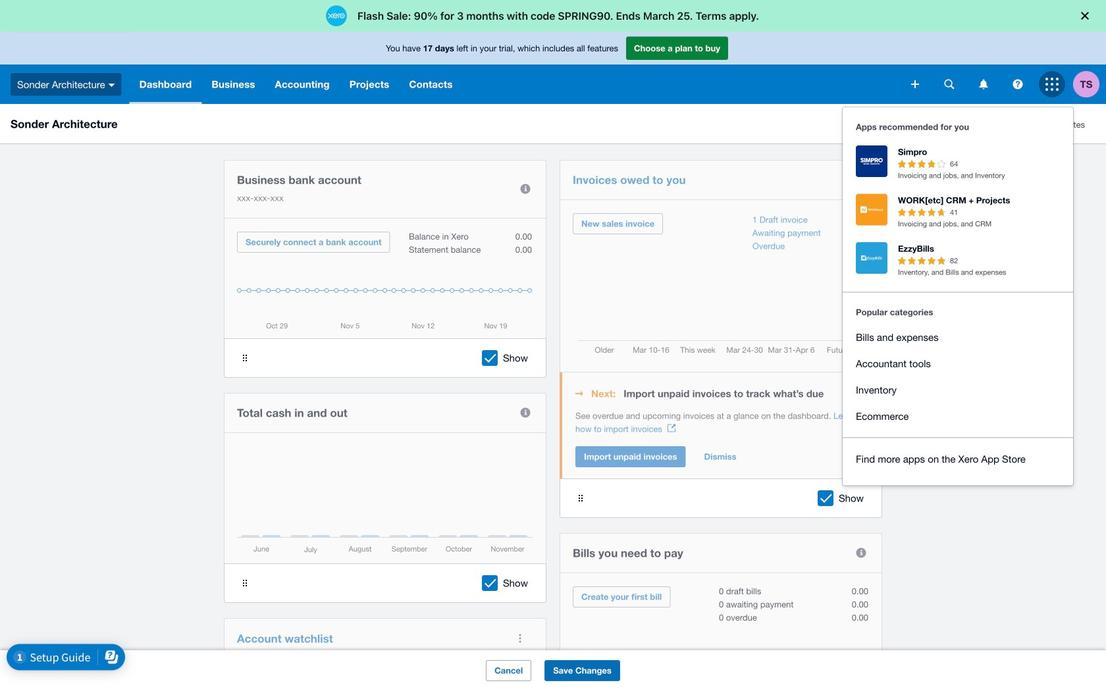 Task type: locate. For each thing, give the bounding box(es) containing it.
svg image
[[1046, 78, 1059, 91], [980, 79, 988, 89], [1013, 79, 1023, 89]]

opens in a new tab image
[[668, 425, 676, 432]]

dialog
[[0, 0, 1107, 32]]

panel body document
[[576, 410, 869, 436]]

0 horizontal spatial svg image
[[108, 83, 115, 87]]

2 horizontal spatial svg image
[[945, 79, 955, 89]]

banner
[[0, 32, 1107, 486]]

group
[[843, 107, 1074, 486]]

svg image
[[945, 79, 955, 89], [912, 80, 920, 88], [108, 83, 115, 87]]



Task type: describe. For each thing, give the bounding box(es) containing it.
1 horizontal spatial svg image
[[1013, 79, 1023, 89]]

2 horizontal spatial svg image
[[1046, 78, 1059, 91]]

app recommendations element
[[843, 139, 1074, 356]]

0 horizontal spatial svg image
[[980, 79, 988, 89]]

1 horizontal spatial svg image
[[912, 80, 920, 88]]

popular categories element
[[843, 301, 1074, 430]]



Task type: vqa. For each thing, say whether or not it's contained in the screenshot.
dialog
yes



